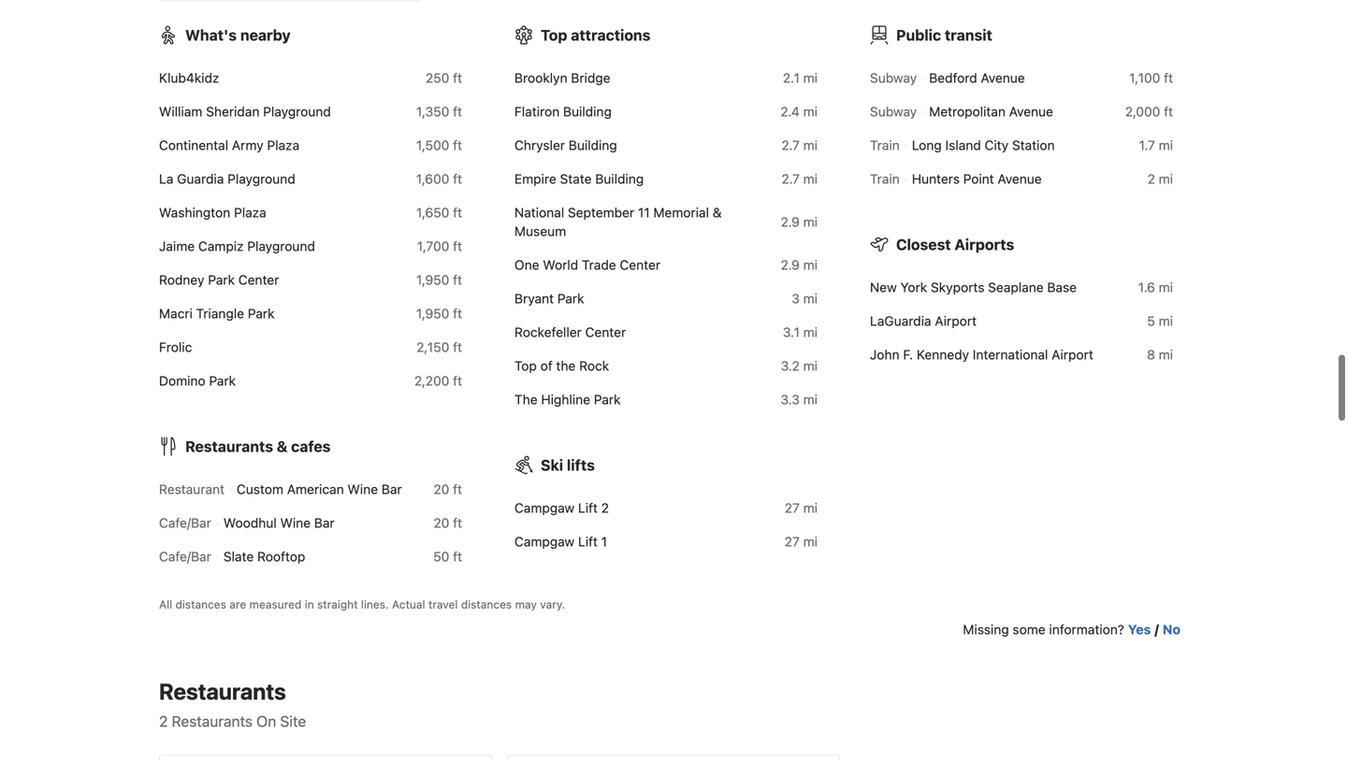 Task type: locate. For each thing, give the bounding box(es) containing it.
1 vertical spatial 1,950 ft
[[416, 306, 462, 321]]

train left long
[[870, 137, 900, 153]]

1,950 down 1,700
[[416, 272, 450, 288]]

washington
[[159, 205, 230, 220]]

0 horizontal spatial top
[[515, 358, 537, 374]]

campiz
[[198, 238, 244, 254]]

1 2.7 from the top
[[782, 137, 800, 153]]

1 vertical spatial campgaw
[[515, 534, 575, 550]]

bar
[[382, 482, 402, 497], [314, 515, 335, 531]]

0 horizontal spatial plaza
[[234, 205, 266, 220]]

park for bryant
[[558, 291, 584, 306]]

1 horizontal spatial distances
[[461, 598, 512, 611]]

27 for campgaw lift 2
[[785, 501, 800, 516]]

playground down army
[[228, 171, 296, 187]]

avenue for bedford avenue
[[981, 70, 1026, 85]]

1 vertical spatial 20 ft
[[434, 515, 462, 531]]

macri triangle park
[[159, 306, 275, 321]]

1 horizontal spatial top
[[541, 26, 568, 44]]

0 vertical spatial 2.9 mi
[[781, 214, 818, 230]]

lift up the campgaw lift 1
[[578, 501, 598, 516]]

2 1,950 from the top
[[416, 306, 450, 321]]

0 vertical spatial lift
[[578, 501, 598, 516]]

airport right the international
[[1052, 347, 1094, 362]]

0 vertical spatial 27
[[785, 501, 800, 516]]

1 vertical spatial subway
[[870, 104, 917, 119]]

1 vertical spatial 27
[[785, 534, 800, 550]]

1,950 ft
[[416, 272, 462, 288], [416, 306, 462, 321]]

0 vertical spatial &
[[713, 205, 722, 220]]

1,950 up '2,150'
[[416, 306, 450, 321]]

william
[[159, 104, 203, 119]]

1 27 from the top
[[785, 501, 800, 516]]

2 train from the top
[[870, 171, 900, 187]]

1 vertical spatial bar
[[314, 515, 335, 531]]

& inside national september 11 memorial & museum
[[713, 205, 722, 220]]

0 vertical spatial avenue
[[981, 70, 1026, 85]]

1 2.7 mi from the top
[[782, 137, 818, 153]]

la guardia playground
[[159, 171, 296, 187]]

2.7
[[782, 137, 800, 153], [782, 171, 800, 187]]

wine right the 'american'
[[348, 482, 378, 497]]

playground for la guardia playground
[[228, 171, 296, 187]]

0 horizontal spatial distances
[[176, 598, 226, 611]]

center right trade
[[620, 257, 661, 273]]

2.9
[[781, 214, 800, 230], [781, 257, 800, 273]]

ft
[[453, 70, 462, 85], [1164, 70, 1174, 85], [453, 104, 462, 119], [1164, 104, 1174, 119], [453, 137, 462, 153], [453, 171, 462, 187], [453, 205, 462, 220], [453, 238, 462, 254], [453, 272, 462, 288], [453, 306, 462, 321], [453, 340, 462, 355], [453, 373, 462, 389], [453, 482, 462, 497], [453, 515, 462, 531], [453, 549, 462, 565]]

1,700
[[417, 238, 450, 254]]

2.9 mi
[[781, 214, 818, 230], [781, 257, 818, 273]]

cafe/bar down the restaurant at the left bottom of page
[[159, 515, 211, 531]]

lift for 2
[[578, 501, 598, 516]]

0 vertical spatial train
[[870, 137, 900, 153]]

5
[[1148, 313, 1156, 329]]

are
[[230, 598, 246, 611]]

27 mi for 2
[[785, 501, 818, 516]]

0 vertical spatial 20 ft
[[434, 482, 462, 497]]

0 vertical spatial 20
[[434, 482, 450, 497]]

0 vertical spatial playground
[[263, 104, 331, 119]]

domino
[[159, 373, 206, 389]]

1 vertical spatial avenue
[[1010, 104, 1054, 119]]

2 distances from the left
[[461, 598, 512, 611]]

2 lift from the top
[[578, 534, 598, 550]]

the highline park
[[515, 392, 621, 407]]

0 vertical spatial 2.9
[[781, 214, 800, 230]]

base
[[1048, 280, 1077, 295]]

vary.
[[540, 598, 565, 611]]

2.9 for one world trade center
[[781, 257, 800, 273]]

1,950 ft down 1,700 ft
[[416, 272, 462, 288]]

avenue
[[981, 70, 1026, 85], [1010, 104, 1054, 119], [998, 171, 1042, 187]]

1 1,950 from the top
[[416, 272, 450, 288]]

0 vertical spatial 27 mi
[[785, 501, 818, 516]]

center up rock
[[586, 325, 626, 340]]

restaurants up on
[[159, 679, 286, 705]]

2 subway from the top
[[870, 104, 917, 119]]

mi for one world trade center
[[804, 257, 818, 273]]

2.7 mi for empire state building
[[782, 171, 818, 187]]

plaza
[[267, 137, 300, 153], [234, 205, 266, 220]]

2 20 ft from the top
[[434, 515, 462, 531]]

campgaw down the campgaw lift 2
[[515, 534, 575, 550]]

& right 'memorial'
[[713, 205, 722, 220]]

2.7 mi
[[782, 137, 818, 153], [782, 171, 818, 187]]

campgaw lift 1
[[515, 534, 607, 550]]

restaurants for restaurants 2 restaurants on site
[[159, 679, 286, 705]]

0 vertical spatial subway
[[870, 70, 917, 85]]

cafe/bar up 'all'
[[159, 549, 211, 565]]

restaurants left on
[[172, 713, 253, 731]]

1 vertical spatial 2.9
[[781, 257, 800, 273]]

1,600
[[416, 171, 450, 187]]

playground up army
[[263, 104, 331, 119]]

1,650 ft
[[416, 205, 462, 220]]

cafe/bar for woodhul wine bar
[[159, 515, 211, 531]]

20 for custom american wine bar
[[434, 482, 450, 497]]

no button
[[1163, 621, 1181, 640]]

mi for new york skyports seaplane base
[[1159, 280, 1174, 295]]

park up rockefeller center
[[558, 291, 584, 306]]

playground right campiz
[[247, 238, 315, 254]]

0 horizontal spatial bar
[[314, 515, 335, 531]]

2 2.9 mi from the top
[[781, 257, 818, 273]]

2.9 mi for national september 11 memorial & museum
[[781, 214, 818, 230]]

1 vertical spatial &
[[277, 438, 288, 456]]

world
[[543, 257, 579, 273]]

building up "september"
[[596, 171, 644, 187]]

0 vertical spatial restaurants
[[185, 438, 273, 456]]

mi for john f. kennedy international airport
[[1159, 347, 1174, 362]]

1 horizontal spatial plaza
[[267, 137, 300, 153]]

avenue down the station
[[998, 171, 1042, 187]]

1,950 ft up '2,150 ft' at left
[[416, 306, 462, 321]]

1 horizontal spatial &
[[713, 205, 722, 220]]

1 2.9 from the top
[[781, 214, 800, 230]]

3.1
[[783, 325, 800, 340]]

2 2.9 from the top
[[781, 257, 800, 273]]

0 vertical spatial 2.7 mi
[[782, 137, 818, 153]]

distances left may
[[461, 598, 512, 611]]

0 vertical spatial cafe/bar
[[159, 515, 211, 531]]

international
[[973, 347, 1049, 362]]

yes
[[1129, 622, 1152, 638]]

0 vertical spatial wine
[[348, 482, 378, 497]]

3 mi
[[792, 291, 818, 306]]

2.7 for empire state building
[[782, 171, 800, 187]]

plaza right army
[[267, 137, 300, 153]]

lift left '1'
[[578, 534, 598, 550]]

avenue up the station
[[1010, 104, 1054, 119]]

top of the rock
[[515, 358, 609, 374]]

building up empire state building
[[569, 137, 618, 153]]

1 vertical spatial airport
[[1052, 347, 1094, 362]]

1 vertical spatial playground
[[228, 171, 296, 187]]

2.4 mi
[[781, 104, 818, 119]]

2 vertical spatial avenue
[[998, 171, 1042, 187]]

la
[[159, 171, 174, 187]]

1 horizontal spatial bar
[[382, 482, 402, 497]]

park down campiz
[[208, 272, 235, 288]]

1 subway from the top
[[870, 70, 917, 85]]

national september 11 memorial & museum
[[515, 205, 722, 239]]

bar down custom american wine bar
[[314, 515, 335, 531]]

1 20 ft from the top
[[434, 482, 462, 497]]

1 vertical spatial 2.9 mi
[[781, 257, 818, 273]]

2 horizontal spatial 2
[[1148, 171, 1156, 187]]

0 vertical spatial plaza
[[267, 137, 300, 153]]

museum
[[515, 223, 566, 239]]

0 vertical spatial airport
[[935, 313, 977, 329]]

2 1,950 ft from the top
[[416, 306, 462, 321]]

september
[[568, 205, 635, 220]]

subway for metropolitan avenue
[[870, 104, 917, 119]]

empire state building
[[515, 171, 644, 187]]

1 train from the top
[[870, 137, 900, 153]]

restaurants for restaurants & cafes
[[185, 438, 273, 456]]

subway up long
[[870, 104, 917, 119]]

1 horizontal spatial 2
[[602, 501, 609, 516]]

1 vertical spatial 20
[[434, 515, 450, 531]]

subway
[[870, 70, 917, 85], [870, 104, 917, 119]]

missing some information? yes / no
[[963, 622, 1181, 638]]

1 vertical spatial top
[[515, 358, 537, 374]]

of
[[541, 358, 553, 374]]

1 vertical spatial 2
[[602, 501, 609, 516]]

plaza up the jaime campiz playground
[[234, 205, 266, 220]]

0 vertical spatial campgaw
[[515, 501, 575, 516]]

campgaw for campgaw lift 2
[[515, 501, 575, 516]]

bar right the 'american'
[[382, 482, 402, 497]]

0 vertical spatial 1,950 ft
[[416, 272, 462, 288]]

0 vertical spatial 2.7
[[782, 137, 800, 153]]

airport
[[935, 313, 977, 329], [1052, 347, 1094, 362]]

restaurants 2 restaurants on site
[[159, 679, 306, 731]]

what's nearby
[[185, 26, 291, 44]]

0 vertical spatial top
[[541, 26, 568, 44]]

klub4kidz
[[159, 70, 219, 85]]

3
[[792, 291, 800, 306]]

seaplane
[[989, 280, 1044, 295]]

1 vertical spatial 27 mi
[[785, 534, 818, 550]]

20 ft for custom american wine bar
[[434, 482, 462, 497]]

&
[[713, 205, 722, 220], [277, 438, 288, 456]]

train left hunters
[[870, 171, 900, 187]]

0 vertical spatial bar
[[382, 482, 402, 497]]

2 cafe/bar from the top
[[159, 549, 211, 565]]

bedford
[[930, 70, 978, 85]]

1 vertical spatial train
[[870, 171, 900, 187]]

0 vertical spatial building
[[563, 104, 612, 119]]

1 vertical spatial cafe/bar
[[159, 549, 211, 565]]

park down rock
[[594, 392, 621, 407]]

2 vertical spatial restaurants
[[172, 713, 253, 731]]

2.7 mi for chrysler building
[[782, 137, 818, 153]]

1 horizontal spatial airport
[[1052, 347, 1094, 362]]

1 2.9 mi from the top
[[781, 214, 818, 230]]

1 vertical spatial restaurants
[[159, 679, 286, 705]]

1 cafe/bar from the top
[[159, 515, 211, 531]]

mi
[[804, 70, 818, 85], [804, 104, 818, 119], [804, 137, 818, 153], [1159, 137, 1174, 153], [804, 171, 818, 187], [1159, 171, 1174, 187], [804, 214, 818, 230], [804, 257, 818, 273], [1159, 280, 1174, 295], [804, 291, 818, 306], [1159, 313, 1174, 329], [804, 325, 818, 340], [1159, 347, 1174, 362], [804, 358, 818, 374], [804, 392, 818, 407], [804, 501, 818, 516], [804, 534, 818, 550]]

park for rodney
[[208, 272, 235, 288]]

metropolitan avenue
[[930, 104, 1054, 119]]

2 2.7 from the top
[[782, 171, 800, 187]]

1 20 from the top
[[434, 482, 450, 497]]

1,950 ft for center
[[416, 272, 462, 288]]

1 vertical spatial lift
[[578, 534, 598, 550]]

guardia
[[177, 171, 224, 187]]

2.1
[[783, 70, 800, 85]]

0 horizontal spatial 2
[[159, 713, 168, 731]]

0 vertical spatial 1,950
[[416, 272, 450, 288]]

1 campgaw from the top
[[515, 501, 575, 516]]

0 horizontal spatial wine
[[280, 515, 311, 531]]

1 vertical spatial building
[[569, 137, 618, 153]]

2,000
[[1126, 104, 1161, 119]]

wine up rooftop
[[280, 515, 311, 531]]

campgaw up the campgaw lift 1
[[515, 501, 575, 516]]

transit
[[945, 26, 993, 44]]

subway down public
[[870, 70, 917, 85]]

mi for national september 11 memorial & museum
[[804, 214, 818, 230]]

2 vertical spatial 2
[[159, 713, 168, 731]]

2 2.7 mi from the top
[[782, 171, 818, 187]]

state
[[560, 171, 592, 187]]

one
[[515, 257, 540, 273]]

public transit
[[897, 26, 993, 44]]

2 27 from the top
[[785, 534, 800, 550]]

2 mi
[[1148, 171, 1174, 187]]

2 campgaw from the top
[[515, 534, 575, 550]]

no
[[1163, 622, 1181, 638]]

1 horizontal spatial wine
[[348, 482, 378, 497]]

information?
[[1050, 622, 1125, 638]]

1 lift from the top
[[578, 501, 598, 516]]

sheridan
[[206, 104, 260, 119]]

new
[[870, 280, 897, 295]]

playground for william sheridan playground
[[263, 104, 331, 119]]

restaurants up custom
[[185, 438, 273, 456]]

top left of
[[515, 358, 537, 374]]

20 ft
[[434, 482, 462, 497], [434, 515, 462, 531]]

1,700 ft
[[417, 238, 462, 254]]

1 1,950 ft from the top
[[416, 272, 462, 288]]

avenue up metropolitan avenue
[[981, 70, 1026, 85]]

2 20 from the top
[[434, 515, 450, 531]]

distances right 'all'
[[176, 598, 226, 611]]

1 vertical spatial plaza
[[234, 205, 266, 220]]

2 vertical spatial building
[[596, 171, 644, 187]]

1 27 mi from the top
[[785, 501, 818, 516]]

mi for campgaw lift 2
[[804, 501, 818, 516]]

1 vertical spatial 2.7 mi
[[782, 171, 818, 187]]

airport down skyports
[[935, 313, 977, 329]]

& left cafes
[[277, 438, 288, 456]]

building down bridge
[[563, 104, 612, 119]]

campgaw
[[515, 501, 575, 516], [515, 534, 575, 550]]

the
[[515, 392, 538, 407]]

1 vertical spatial 1,950
[[416, 306, 450, 321]]

closest
[[897, 236, 952, 253]]

park right the domino
[[209, 373, 236, 389]]

2.9 for national september 11 memorial & museum
[[781, 214, 800, 230]]

2 27 mi from the top
[[785, 534, 818, 550]]

1 vertical spatial 2.7
[[782, 171, 800, 187]]

top up brooklyn bridge
[[541, 26, 568, 44]]

highline
[[541, 392, 591, 407]]

2 vertical spatial playground
[[247, 238, 315, 254]]

train for hunters point avenue
[[870, 171, 900, 187]]

york
[[901, 280, 928, 295]]



Task type: describe. For each thing, give the bounding box(es) containing it.
/
[[1155, 622, 1160, 638]]

lifts
[[567, 457, 595, 474]]

0 horizontal spatial airport
[[935, 313, 977, 329]]

in
[[305, 598, 314, 611]]

attractions
[[571, 26, 651, 44]]

airports
[[955, 236, 1015, 253]]

1,100 ft
[[1130, 70, 1174, 85]]

on
[[257, 713, 276, 731]]

1,500
[[416, 137, 450, 153]]

1,950 ft for park
[[416, 306, 462, 321]]

2.7 for chrysler building
[[782, 137, 800, 153]]

city
[[985, 137, 1009, 153]]

1.7 mi
[[1140, 137, 1174, 153]]

50
[[434, 549, 450, 565]]

2,150
[[417, 340, 450, 355]]

memorial
[[654, 205, 709, 220]]

skyports
[[931, 280, 985, 295]]

rockefeller
[[515, 325, 582, 340]]

trade
[[582, 257, 617, 273]]

brooklyn bridge
[[515, 70, 611, 85]]

woodhul
[[224, 515, 277, 531]]

8
[[1148, 347, 1156, 362]]

1,100
[[1130, 70, 1161, 85]]

avenue for metropolitan avenue
[[1010, 104, 1054, 119]]

2.4
[[781, 104, 800, 119]]

5 mi
[[1148, 313, 1174, 329]]

f.
[[904, 347, 914, 362]]

2 inside restaurants 2 restaurants on site
[[159, 713, 168, 731]]

john
[[870, 347, 900, 362]]

cafes
[[291, 438, 331, 456]]

rock
[[579, 358, 609, 374]]

custom
[[237, 482, 284, 497]]

1,500 ft
[[416, 137, 462, 153]]

mi for empire state building
[[804, 171, 818, 187]]

long
[[912, 137, 942, 153]]

yes button
[[1129, 621, 1152, 640]]

subway for bedford avenue
[[870, 70, 917, 85]]

john f. kennedy international airport
[[870, 347, 1094, 362]]

0 vertical spatial 2
[[1148, 171, 1156, 187]]

laguardia
[[870, 313, 932, 329]]

lines.
[[361, 598, 389, 611]]

park for domino
[[209, 373, 236, 389]]

top for top attractions
[[541, 26, 568, 44]]

27 for campgaw lift 1
[[785, 534, 800, 550]]

the
[[556, 358, 576, 374]]

mi for laguardia airport
[[1159, 313, 1174, 329]]

1.6 mi
[[1139, 280, 1174, 295]]

actual
[[392, 598, 425, 611]]

playground for jaime campiz playground
[[247, 238, 315, 254]]

park right triangle
[[248, 306, 275, 321]]

rodney park center
[[159, 272, 279, 288]]

campgaw for campgaw lift 1
[[515, 534, 575, 550]]

brooklyn
[[515, 70, 568, 85]]

empire
[[515, 171, 557, 187]]

domino park
[[159, 373, 236, 389]]

250
[[426, 70, 450, 85]]

20 ft for woodhul wine bar
[[434, 515, 462, 531]]

2.1 mi
[[783, 70, 818, 85]]

2,000 ft
[[1126, 104, 1174, 119]]

flatiron building
[[515, 104, 612, 119]]

1,950 for macri triangle park
[[416, 306, 450, 321]]

rooftop
[[257, 549, 305, 565]]

ski lifts
[[541, 457, 595, 474]]

1,350
[[416, 104, 450, 119]]

mi for rockefeller center
[[804, 325, 818, 340]]

all distances are measured in straight lines. actual travel distances may vary.
[[159, 598, 565, 611]]

1.6
[[1139, 280, 1156, 295]]

continental
[[159, 137, 228, 153]]

missing
[[963, 622, 1010, 638]]

chrysler
[[515, 137, 565, 153]]

bryant park
[[515, 291, 584, 306]]

20 for woodhul wine bar
[[434, 515, 450, 531]]

island
[[946, 137, 982, 153]]

train for long island city station
[[870, 137, 900, 153]]

center down the jaime campiz playground
[[238, 272, 279, 288]]

closest airports
[[897, 236, 1015, 253]]

250 ft
[[426, 70, 462, 85]]

2,200 ft
[[415, 373, 462, 389]]

mi for chrysler building
[[804, 137, 818, 153]]

public
[[897, 26, 942, 44]]

cafe/bar for slate rooftop
[[159, 549, 211, 565]]

1
[[602, 534, 607, 550]]

rodney
[[159, 272, 205, 288]]

lift for 1
[[578, 534, 598, 550]]

2,200
[[415, 373, 450, 389]]

mi for campgaw lift 1
[[804, 534, 818, 550]]

flatiron
[[515, 104, 560, 119]]

washington plaza
[[159, 205, 266, 220]]

mi for bryant park
[[804, 291, 818, 306]]

jaime
[[159, 238, 195, 254]]

hunters
[[912, 171, 960, 187]]

some
[[1013, 622, 1046, 638]]

building for flatiron building
[[563, 104, 612, 119]]

1,950 for rodney park center
[[416, 272, 450, 288]]

mi for brooklyn bridge
[[804, 70, 818, 85]]

mi for the highline park
[[804, 392, 818, 407]]

site
[[280, 713, 306, 731]]

mi for top of the rock
[[804, 358, 818, 374]]

0 horizontal spatial &
[[277, 438, 288, 456]]

bryant
[[515, 291, 554, 306]]

27 mi for 1
[[785, 534, 818, 550]]

triangle
[[196, 306, 244, 321]]

what's
[[185, 26, 237, 44]]

3.3
[[781, 392, 800, 407]]

top for top of the rock
[[515, 358, 537, 374]]

woodhul wine bar
[[224, 515, 335, 531]]

50 ft
[[434, 549, 462, 565]]

william sheridan playground
[[159, 104, 331, 119]]

3.2
[[781, 358, 800, 374]]

2.9 mi for one world trade center
[[781, 257, 818, 273]]

macri
[[159, 306, 193, 321]]

1,600 ft
[[416, 171, 462, 187]]

slate rooftop
[[224, 549, 305, 565]]

1 vertical spatial wine
[[280, 515, 311, 531]]

metropolitan
[[930, 104, 1006, 119]]

1 distances from the left
[[176, 598, 226, 611]]

rockefeller center
[[515, 325, 626, 340]]

building for chrysler building
[[569, 137, 618, 153]]

mi for flatiron building
[[804, 104, 818, 119]]

straight
[[317, 598, 358, 611]]

all
[[159, 598, 172, 611]]



Task type: vqa. For each thing, say whether or not it's contained in the screenshot.


